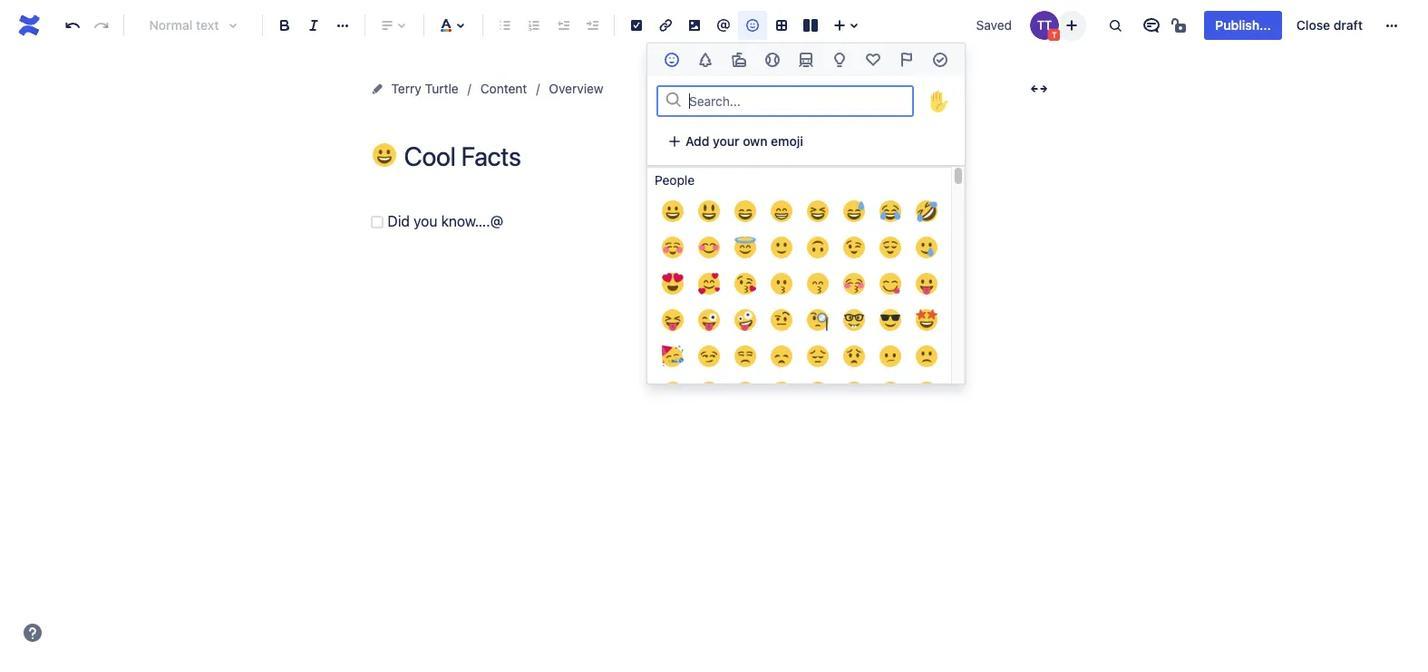 Task type: vqa. For each thing, say whether or not it's contained in the screenshot.
:worried: icon
yes



Task type: describe. For each thing, give the bounding box(es) containing it.
close draft button
[[1286, 11, 1374, 40]]

:face_with_monocle: image
[[807, 309, 829, 331]]

:tired_face: image
[[771, 382, 793, 404]]

publish... button
[[1205, 11, 1282, 40]]

indent tab image
[[581, 15, 603, 36]]

:unamused: image
[[734, 345, 756, 367]]

no restrictions image
[[1170, 15, 1192, 36]]

:sob: image
[[916, 382, 938, 404]]

add your own emoji button
[[656, 127, 814, 156]]

productivity image
[[930, 49, 952, 71]]

content link
[[480, 78, 527, 100]]

terry
[[391, 81, 421, 96]]

emoji image
[[742, 15, 763, 36]]

add image, video, or file image
[[684, 15, 705, 36]]

1 horizontal spatial :grinning: image
[[662, 200, 684, 222]]

nature image
[[694, 49, 716, 71]]

:pleading_face: image
[[843, 382, 865, 404]]

:kissing_closed_eyes: image
[[843, 273, 865, 295]]

:rofl: image
[[916, 200, 938, 222]]

:face_with_raised_eyebrow: image
[[771, 309, 793, 331]]

people
[[655, 172, 695, 188]]

find and replace image
[[1105, 15, 1127, 36]]

comment icon image
[[1141, 15, 1163, 36]]

draft
[[1334, 17, 1363, 33]]

emojis actions and list panel tab panel
[[647, 76, 965, 669]]

close draft
[[1297, 17, 1363, 33]]

Emoji name field
[[684, 88, 912, 113]]

:slight_frown: image
[[916, 345, 938, 367]]

:smiley: image
[[698, 200, 720, 222]]

confluence image
[[15, 11, 44, 40]]

link image
[[655, 15, 676, 36]]

:sweat_smile: image
[[843, 200, 865, 222]]

flags image
[[896, 49, 918, 71]]

redo ⌘⇧z image
[[91, 15, 112, 36]]

more formatting image
[[332, 15, 354, 36]]

0 horizontal spatial :grinning: image
[[372, 143, 396, 167]]

you
[[414, 213, 437, 229]]

move this page image
[[370, 82, 384, 96]]

:slight_smile: image
[[771, 237, 793, 258]]

:worried: image
[[843, 345, 865, 367]]

:laughing: image
[[807, 200, 829, 222]]

italic ⌘i image
[[303, 15, 325, 36]]

:smile: image
[[734, 200, 756, 222]]

confluence image
[[15, 11, 44, 40]]

:persevere: image
[[698, 382, 720, 404]]

:blush: image
[[698, 237, 720, 258]]

terry turtle
[[391, 81, 459, 96]]

symbols image
[[863, 49, 884, 71]]

:relaxed: image
[[662, 237, 684, 258]]



Task type: locate. For each thing, give the bounding box(es) containing it.
emoji picker dialog
[[647, 43, 966, 669]]

publish...
[[1215, 17, 1271, 33]]

:wink: image
[[843, 237, 865, 258]]

add your own emoji
[[686, 133, 803, 149]]

did
[[388, 213, 410, 229]]

:grinning: image down move this page icon in the top of the page
[[372, 143, 396, 167]]

travel & places image
[[795, 49, 817, 71]]

:nerd: image
[[843, 309, 865, 331]]

did you know….@
[[388, 213, 503, 229]]

overview
[[549, 81, 604, 96]]

:confused: image
[[880, 345, 901, 367]]

action item image
[[626, 15, 647, 36]]

:confounded: image
[[734, 382, 756, 404]]

:star_struck: image
[[916, 309, 938, 331]]

numbered list ⌘⇧7 image
[[523, 15, 545, 36]]

1 vertical spatial :grinning: image
[[662, 200, 684, 222]]

terry turtle image
[[1030, 11, 1059, 40]]

choose an emoji category tab list
[[647, 44, 965, 76]]

Give this page a title text field
[[404, 141, 1055, 171]]

your
[[713, 133, 739, 149]]

:stuck_out_tongue_closed_eyes: image
[[662, 309, 684, 331]]

:stuck_out_tongue: image
[[916, 273, 938, 295]]

more image
[[1381, 15, 1403, 36]]

:joy: image
[[880, 200, 901, 222]]

:innocent: image
[[734, 237, 756, 258]]

0 vertical spatial :grinning: image
[[372, 143, 396, 167]]

help image
[[22, 622, 44, 644]]

add
[[686, 133, 710, 149]]

:weary: image
[[807, 382, 829, 404]]

bold ⌘b image
[[274, 15, 296, 36]]

:upside_down: image
[[807, 237, 829, 258]]

:sunglasses: image
[[880, 309, 901, 331]]

:heart_eyes: image
[[662, 273, 684, 295]]

:raised_hand: image
[[929, 90, 950, 112]]

:relieved: image
[[880, 237, 901, 258]]

:stuck_out_tongue_winking_eye: image
[[698, 309, 720, 331]]

:smiling_face_with_tear: image
[[916, 237, 938, 258]]

make page full-width image
[[1028, 78, 1050, 100]]

overview link
[[549, 78, 604, 100]]

table image
[[771, 15, 793, 36]]

:frowning2: image
[[662, 382, 684, 404]]

:grinning: image
[[372, 143, 396, 167]]

undo ⌘z image
[[62, 15, 83, 36]]

:grinning: image down people
[[662, 200, 684, 222]]

:smirk: image
[[698, 345, 720, 367]]

:yum: image
[[880, 273, 901, 295]]

layouts image
[[800, 15, 822, 36]]

emoji
[[771, 133, 803, 149]]

mention image
[[713, 15, 734, 36]]

content
[[480, 81, 527, 96]]

objects image
[[829, 49, 851, 71]]

:kissing: image
[[771, 273, 793, 295]]

know….@
[[441, 213, 503, 229]]

terry turtle link
[[391, 78, 459, 100]]

saved
[[976, 17, 1012, 33]]

bullet list ⌘⇧8 image
[[494, 15, 516, 36]]

close
[[1297, 17, 1330, 33]]

activity image
[[762, 49, 783, 71]]

turtle
[[425, 81, 459, 96]]

own
[[743, 133, 768, 149]]

:partying_face: image
[[662, 345, 684, 367]]

:kissing_heart: image
[[734, 273, 756, 295]]

food & drink image
[[728, 49, 750, 71]]

:grinning: image
[[372, 143, 396, 167], [662, 200, 684, 222]]

:zany_face: image
[[734, 309, 756, 331]]

people image
[[661, 49, 682, 71]]

:grin: image
[[771, 200, 793, 222]]

:cry: image
[[880, 382, 901, 404]]

:disappointed: image
[[771, 345, 793, 367]]

:kissing_smiling_eyes: image
[[807, 273, 829, 295]]

invite to edit image
[[1061, 14, 1083, 36]]

:pensive: image
[[807, 345, 829, 367]]

:raised_hand: image
[[923, 85, 956, 117]]

Main content area, start typing to enter text. text field
[[366, 209, 1055, 234]]

outdent ⇧tab image
[[552, 15, 574, 36]]

:smiling_face_with_3_hearts: image
[[698, 273, 720, 295]]



